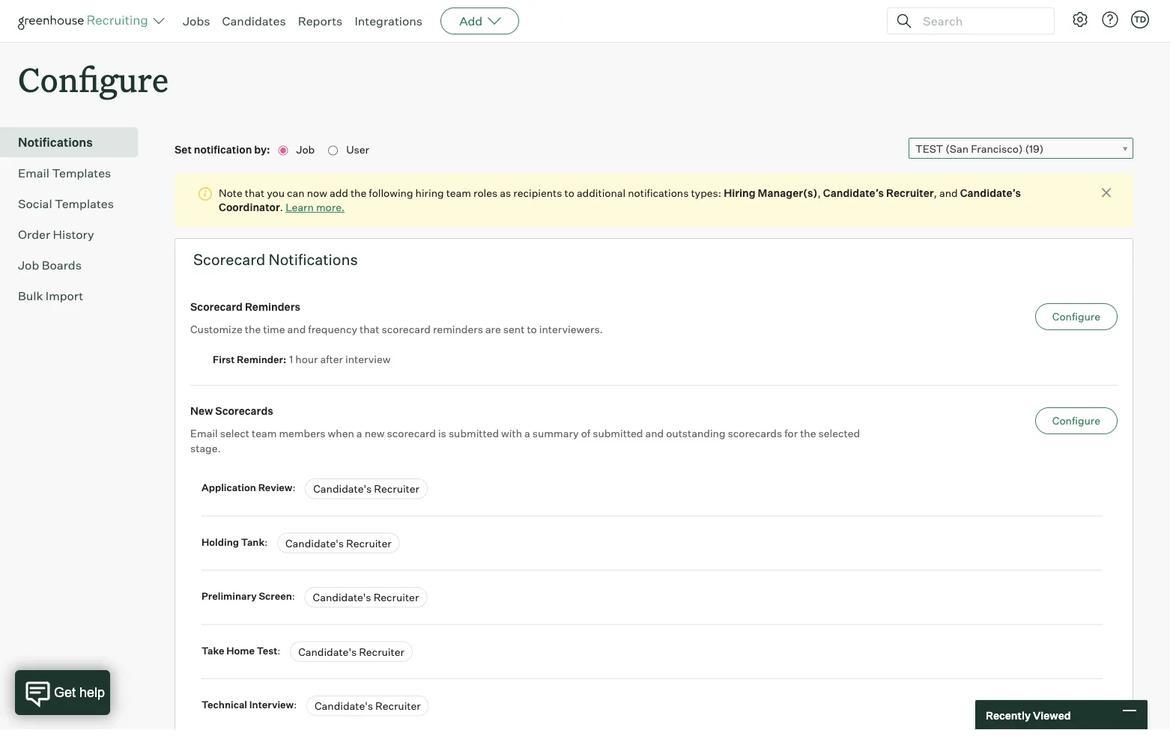 Task type: locate. For each thing, give the bounding box(es) containing it.
0 vertical spatial job
[[296, 143, 317, 156]]

scorecard up the 'scorecard reminders'
[[193, 250, 265, 269]]

scorecard left is
[[387, 427, 436, 440]]

email for email templates
[[18, 166, 49, 181]]

add
[[330, 186, 348, 200]]

scorecard for scorecard reminders
[[190, 301, 243, 314]]

1 vertical spatial notifications
[[269, 250, 358, 269]]

1 horizontal spatial a
[[525, 427, 530, 440]]

1 horizontal spatial submitted
[[593, 427, 643, 440]]

(19)
[[1026, 143, 1044, 156]]

2 a from the left
[[525, 427, 530, 440]]

0 horizontal spatial to
[[527, 323, 537, 336]]

candidate's for technical interview :
[[315, 700, 373, 713]]

job boards
[[18, 258, 82, 273]]

notifications
[[18, 135, 93, 150], [269, 250, 358, 269]]

and down (san
[[940, 186, 958, 200]]

2 horizontal spatial the
[[801, 427, 817, 440]]

0 vertical spatial configure button
[[1036, 304, 1118, 331]]

to right the sent
[[527, 323, 537, 336]]

: right holding on the left bottom of the page
[[265, 536, 268, 548]]

: for holding tank :
[[265, 536, 268, 548]]

candidate's for preliminary screen :
[[313, 591, 371, 605]]

1 horizontal spatial candidate's
[[961, 186, 1021, 200]]

1 vertical spatial scorecard
[[190, 301, 243, 314]]

members
[[279, 427, 326, 440]]

candidate's for holding tank :
[[286, 537, 344, 550]]

1 vertical spatial configure button
[[1036, 408, 1118, 435]]

1 vertical spatial to
[[527, 323, 537, 336]]

0 vertical spatial notifications
[[18, 135, 93, 150]]

: right the preliminary
[[292, 591, 295, 603]]

integrations
[[355, 13, 423, 28]]

candidate's right screen
[[313, 591, 371, 605]]

0 horizontal spatial job
[[18, 258, 39, 273]]

candidate's inside candidate's coordinator
[[961, 186, 1021, 200]]

recently
[[986, 709, 1031, 722]]

email
[[18, 166, 49, 181], [190, 427, 218, 440]]

and
[[940, 186, 958, 200], [287, 323, 306, 336], [646, 427, 664, 440]]

1 horizontal spatial ,
[[934, 186, 937, 200]]

team left roles
[[446, 186, 471, 200]]

email up social at the top of the page
[[18, 166, 49, 181]]

set
[[175, 143, 192, 156]]

job up bulk
[[18, 258, 39, 273]]

scorecards
[[215, 405, 273, 418]]

email select team members when a new scorecard is submitted with a summary of submitted and outstanding scorecards for the selected stage.
[[190, 427, 860, 455]]

0 vertical spatial the
[[351, 186, 367, 200]]

team right select
[[252, 427, 277, 440]]

submitted
[[449, 427, 499, 440], [593, 427, 643, 440]]

0 horizontal spatial candidate's
[[823, 186, 884, 200]]

candidate's down when
[[313, 483, 372, 496]]

coordinator
[[219, 201, 280, 214]]

2 vertical spatial and
[[646, 427, 664, 440]]

0 horizontal spatial team
[[252, 427, 277, 440]]

test (san francisco) (19)
[[916, 143, 1044, 156]]

candidate's down francisco)
[[961, 186, 1021, 200]]

0 vertical spatial that
[[245, 186, 265, 200]]

set notification by:
[[175, 143, 272, 156]]

0 horizontal spatial the
[[245, 323, 261, 336]]

scorecard up the interview
[[382, 323, 431, 336]]

the left time
[[245, 323, 261, 336]]

candidate's recruiter
[[313, 483, 420, 496], [286, 537, 392, 550], [313, 591, 419, 605], [298, 646, 405, 659], [315, 700, 421, 713]]

candidate's recruiter for application review :
[[313, 483, 420, 496]]

manager(s)
[[758, 186, 818, 200]]

that up coordinator
[[245, 186, 265, 200]]

1 vertical spatial and
[[287, 323, 306, 336]]

candidate's right tank
[[286, 537, 344, 550]]

1 horizontal spatial and
[[646, 427, 664, 440]]

1 vertical spatial team
[[252, 427, 277, 440]]

1 horizontal spatial job
[[296, 143, 317, 156]]

2 vertical spatial the
[[801, 427, 817, 440]]

td
[[1135, 14, 1147, 24]]

1 vertical spatial that
[[360, 323, 380, 336]]

review
[[258, 482, 293, 494]]

candidate's right interview
[[315, 700, 373, 713]]

: inside first reminder : 1 hour after interview
[[283, 354, 286, 366]]

1 vertical spatial templates
[[55, 197, 114, 211]]

candidate's right test
[[298, 646, 357, 659]]

import
[[46, 289, 83, 304]]

sent
[[504, 323, 525, 336]]

templates for social templates
[[55, 197, 114, 211]]

interview
[[345, 353, 391, 366]]

for
[[785, 427, 798, 440]]

job right job radio
[[296, 143, 317, 156]]

submitted right is
[[449, 427, 499, 440]]

is
[[438, 427, 447, 440]]

viewed
[[1033, 709, 1071, 722]]

take
[[202, 645, 224, 657]]

and left outstanding
[[646, 427, 664, 440]]

notifications up email templates
[[18, 135, 93, 150]]

0 horizontal spatial that
[[245, 186, 265, 200]]

recipients
[[514, 186, 562, 200]]

1 vertical spatial email
[[190, 427, 218, 440]]

templates down notifications link
[[52, 166, 111, 181]]

configure button
[[1036, 304, 1118, 331], [1036, 408, 1118, 435]]

: right home on the left bottom of the page
[[278, 645, 281, 657]]

:
[[283, 354, 286, 366], [293, 482, 296, 494], [265, 536, 268, 548], [292, 591, 295, 603], [278, 645, 281, 657], [294, 699, 297, 711]]

job boards link
[[18, 256, 132, 274]]

: right the technical
[[294, 699, 297, 711]]

configure button for customize the time and frequency that scorecard reminders are sent to interviewers.
[[1036, 304, 1118, 331]]

1 horizontal spatial that
[[360, 323, 380, 336]]

0 horizontal spatial and
[[287, 323, 306, 336]]

learn
[[286, 201, 314, 214]]

notifications down the . learn more.
[[269, 250, 358, 269]]

the right add on the top of page
[[351, 186, 367, 200]]

scorecard
[[382, 323, 431, 336], [387, 427, 436, 440]]

roles
[[474, 186, 498, 200]]

candidate's for take home test :
[[298, 646, 357, 659]]

1
[[289, 353, 293, 366]]

1 configure button from the top
[[1036, 304, 1118, 331]]

selected
[[819, 427, 860, 440]]

email inside email select team members when a new scorecard is submitted with a summary of submitted and outstanding scorecards for the selected stage.
[[190, 427, 218, 440]]

0 vertical spatial team
[[446, 186, 471, 200]]

order history
[[18, 227, 94, 242]]

templates
[[52, 166, 111, 181], [55, 197, 114, 211]]

Search text field
[[920, 10, 1041, 32]]

0 horizontal spatial submitted
[[449, 427, 499, 440]]

time
[[263, 323, 285, 336]]

the right the for
[[801, 427, 817, 440]]

a left new
[[357, 427, 362, 440]]

scorecard up "customize" on the top
[[190, 301, 243, 314]]

notifications link
[[18, 134, 132, 152]]

scorecard for scorecard notifications
[[193, 250, 265, 269]]

reminders
[[433, 323, 483, 336]]

and right time
[[287, 323, 306, 336]]

candidate's
[[823, 186, 884, 200], [961, 186, 1021, 200]]

0 horizontal spatial ,
[[818, 186, 821, 200]]

recruiter for technical interview :
[[375, 700, 421, 713]]

candidate's
[[313, 483, 372, 496], [286, 537, 344, 550], [313, 591, 371, 605], [298, 646, 357, 659], [315, 700, 373, 713]]

0 vertical spatial scorecard
[[382, 323, 431, 336]]

configure for email select team members when a new scorecard is submitted with a summary of submitted and outstanding scorecards for the selected stage.
[[1053, 415, 1101, 428]]

greenhouse recruiting image
[[18, 12, 153, 30]]

0 vertical spatial to
[[565, 186, 575, 200]]

: down members
[[293, 482, 296, 494]]

to
[[565, 186, 575, 200], [527, 323, 537, 336]]

after
[[320, 353, 343, 366]]

a right with
[[525, 427, 530, 440]]

: for application review :
[[293, 482, 296, 494]]

: left the 1 at left
[[283, 354, 286, 366]]

2 vertical spatial configure
[[1053, 415, 1101, 428]]

add button
[[441, 7, 520, 34]]

job for job boards
[[18, 258, 39, 273]]

0 vertical spatial email
[[18, 166, 49, 181]]

to right "recipients" on the left of page
[[565, 186, 575, 200]]

1 horizontal spatial to
[[565, 186, 575, 200]]

add
[[460, 13, 483, 28]]

submitted right of
[[593, 427, 643, 440]]

1 horizontal spatial email
[[190, 427, 218, 440]]

notifications
[[628, 186, 689, 200]]

1 vertical spatial scorecard
[[387, 427, 436, 440]]

1 vertical spatial job
[[18, 258, 39, 273]]

bulk import link
[[18, 287, 132, 305]]

candidate's recruiter for preliminary screen :
[[313, 591, 419, 605]]

1 vertical spatial configure
[[1053, 310, 1101, 324]]

td button
[[1129, 7, 1153, 31]]

configure for customize the time and frequency that scorecard reminders are sent to interviewers.
[[1053, 310, 1101, 324]]

holding
[[202, 536, 239, 548]]

additional
[[577, 186, 626, 200]]

0 vertical spatial templates
[[52, 166, 111, 181]]

candidate's right "manager(s)" on the top right of page
[[823, 186, 884, 200]]

that up the interview
[[360, 323, 380, 336]]

stage.
[[190, 442, 221, 455]]

email templates
[[18, 166, 111, 181]]

0 horizontal spatial a
[[357, 427, 362, 440]]

0 vertical spatial scorecard
[[193, 250, 265, 269]]

reports
[[298, 13, 343, 28]]

that
[[245, 186, 265, 200], [360, 323, 380, 336]]

2 horizontal spatial and
[[940, 186, 958, 200]]

0 horizontal spatial notifications
[[18, 135, 93, 150]]

candidate's coordinator
[[219, 186, 1021, 214]]

social templates link
[[18, 195, 132, 213]]

0 vertical spatial and
[[940, 186, 958, 200]]

jobs
[[183, 13, 210, 28]]

candidate's for application review :
[[313, 483, 372, 496]]

,
[[818, 186, 821, 200], [934, 186, 937, 200]]

2 configure button from the top
[[1036, 408, 1118, 435]]

0 horizontal spatial email
[[18, 166, 49, 181]]

. learn more.
[[280, 201, 345, 214]]

1 horizontal spatial team
[[446, 186, 471, 200]]

templates up order history link
[[55, 197, 114, 211]]

email up stage.
[[190, 427, 218, 440]]

2 candidate's from the left
[[961, 186, 1021, 200]]



Task type: vqa. For each thing, say whether or not it's contained in the screenshot.
Choose
no



Task type: describe. For each thing, give the bounding box(es) containing it.
jobs link
[[183, 13, 210, 28]]

of
[[581, 427, 591, 440]]

recruiter for holding tank :
[[346, 537, 392, 550]]

you
[[267, 186, 285, 200]]

customize
[[190, 323, 243, 336]]

User radio
[[328, 146, 338, 156]]

job for job
[[296, 143, 317, 156]]

1 vertical spatial the
[[245, 323, 261, 336]]

order history link
[[18, 226, 132, 244]]

order
[[18, 227, 50, 242]]

1 candidate's from the left
[[823, 186, 884, 200]]

now
[[307, 186, 327, 200]]

interview
[[249, 699, 294, 711]]

note that you can now add the following hiring team roles as recipients to additional notifications types: hiring manager(s) , candidate's recruiter , and
[[219, 186, 961, 200]]

candidate's recruiter for technical interview :
[[315, 700, 421, 713]]

bulk
[[18, 289, 43, 304]]

integrations link
[[355, 13, 423, 28]]

recruiter for take home test :
[[359, 646, 405, 659]]

reminder
[[237, 354, 283, 366]]

preliminary screen :
[[202, 591, 297, 603]]

interviewers.
[[539, 323, 603, 336]]

with
[[501, 427, 522, 440]]

email templates link
[[18, 164, 132, 182]]

recruiter for application review :
[[374, 483, 420, 496]]

user
[[346, 143, 369, 156]]

new
[[365, 427, 385, 440]]

bulk import
[[18, 289, 83, 304]]

scorecard notifications
[[193, 250, 358, 269]]

technical
[[202, 699, 247, 711]]

select
[[220, 427, 250, 440]]

tank
[[241, 536, 265, 548]]

take home test :
[[202, 645, 283, 657]]

configure button for email select team members when a new scorecard is submitted with a summary of submitted and outstanding scorecards for the selected stage.
[[1036, 408, 1118, 435]]

.
[[280, 201, 283, 214]]

when
[[328, 427, 354, 440]]

the inside email select team members when a new scorecard is submitted with a summary of submitted and outstanding scorecards for the selected stage.
[[801, 427, 817, 440]]

social
[[18, 197, 52, 211]]

team inside email select team members when a new scorecard is submitted with a summary of submitted and outstanding scorecards for the selected stage.
[[252, 427, 277, 440]]

candidates
[[222, 13, 286, 28]]

screen
[[259, 591, 292, 603]]

1 submitted from the left
[[449, 427, 499, 440]]

social templates
[[18, 197, 114, 211]]

0 vertical spatial configure
[[18, 57, 169, 101]]

first
[[213, 354, 235, 366]]

2 , from the left
[[934, 186, 937, 200]]

and inside email select team members when a new scorecard is submitted with a summary of submitted and outstanding scorecards for the selected stage.
[[646, 427, 664, 440]]

customize the time and frequency that scorecard reminders are sent to interviewers.
[[190, 323, 603, 336]]

technical interview :
[[202, 699, 299, 711]]

learn more. link
[[286, 201, 345, 214]]

templates for email templates
[[52, 166, 111, 181]]

email for email select team members when a new scorecard is submitted with a summary of submitted and outstanding scorecards for the selected stage.
[[190, 427, 218, 440]]

: for first reminder : 1 hour after interview
[[283, 354, 286, 366]]

2 submitted from the left
[[593, 427, 643, 440]]

1 horizontal spatial the
[[351, 186, 367, 200]]

hiring
[[724, 186, 756, 200]]

note
[[219, 186, 243, 200]]

reminders
[[245, 301, 301, 314]]

application review :
[[202, 482, 298, 494]]

test
[[916, 143, 944, 156]]

types:
[[691, 186, 722, 200]]

Job radio
[[278, 146, 288, 156]]

can
[[287, 186, 305, 200]]

recently viewed
[[986, 709, 1071, 722]]

new
[[190, 405, 213, 418]]

francisco)
[[971, 143, 1023, 156]]

frequency
[[308, 323, 358, 336]]

test (san francisco) (19) link
[[909, 138, 1134, 160]]

hour
[[296, 353, 318, 366]]

configure image
[[1072, 10, 1090, 28]]

recruiter for preliminary screen :
[[374, 591, 419, 605]]

scorecard reminders
[[190, 301, 301, 314]]

as
[[500, 186, 511, 200]]

by:
[[254, 143, 270, 156]]

candidate's recruiter for holding tank :
[[286, 537, 392, 550]]

scorecards
[[728, 427, 783, 440]]

hiring
[[416, 186, 444, 200]]

td button
[[1132, 10, 1150, 28]]

: for preliminary screen :
[[292, 591, 295, 603]]

(san
[[946, 143, 969, 156]]

new scorecards
[[190, 405, 273, 418]]

1 horizontal spatial notifications
[[269, 250, 358, 269]]

candidate's recruiter for take home test :
[[298, 646, 405, 659]]

first reminder : 1 hour after interview
[[213, 353, 391, 366]]

test
[[257, 645, 278, 657]]

application
[[202, 482, 256, 494]]

candidates link
[[222, 13, 286, 28]]

following
[[369, 186, 413, 200]]

home
[[227, 645, 255, 657]]

outstanding
[[666, 427, 726, 440]]

more.
[[316, 201, 345, 214]]

history
[[53, 227, 94, 242]]

are
[[486, 323, 501, 336]]

: for technical interview :
[[294, 699, 297, 711]]

reports link
[[298, 13, 343, 28]]

scorecard inside email select team members when a new scorecard is submitted with a summary of submitted and outstanding scorecards for the selected stage.
[[387, 427, 436, 440]]

1 a from the left
[[357, 427, 362, 440]]

1 , from the left
[[818, 186, 821, 200]]

notification
[[194, 143, 252, 156]]

boards
[[42, 258, 82, 273]]

holding tank :
[[202, 536, 270, 548]]



